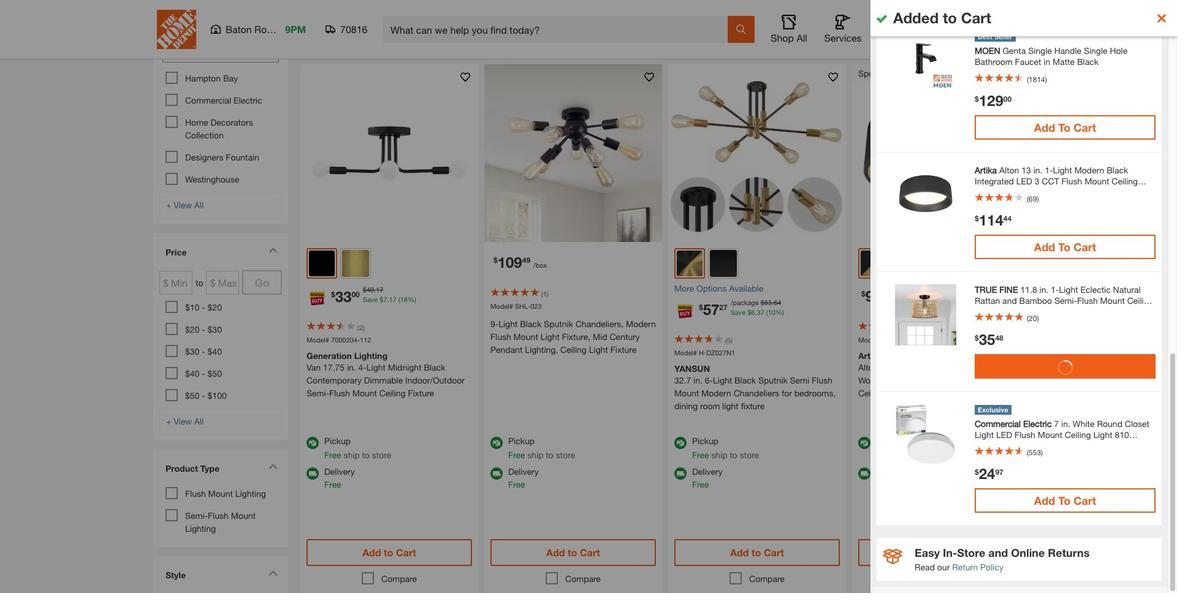 Task type: locate. For each thing, give the bounding box(es) containing it.
( 1 )
[[542, 290, 549, 298]]

in. left the 4-
[[347, 363, 356, 373]]

0 horizontal spatial delivery free
[[324, 467, 355, 490]]

2 pickup from the left
[[508, 436, 535, 447]]

sputnik inside yansun 32.7 in. 6-light black sputnik semi flush mount modern chandeliers for bedrooms, dining room light fixture
[[759, 376, 788, 386]]

3
[[943, 376, 948, 386]]

- down $20 - $30
[[202, 346, 205, 357]]

mount down product type link
[[208, 489, 233, 499]]

1 vertical spatial %)
[[776, 309, 784, 317]]

westinghouse
[[185, 174, 239, 184]]

0 horizontal spatial $40
[[185, 368, 200, 379]]

2 horizontal spatial in.
[[893, 363, 902, 373]]

1 horizontal spatial sputnik
[[759, 376, 788, 386]]

1 horizontal spatial modern
[[702, 389, 732, 399]]

light inside generation lighting van 17.75 in. 4-light midnight black contemporary dimmable indoor/outdoor semi-flush mount ceiling fixture
[[367, 363, 386, 373]]

in. left 6-
[[694, 376, 703, 386]]

brand
[[166, 17, 190, 27]]

services
[[825, 32, 862, 44]]

0 horizontal spatial modern
[[626, 319, 656, 330]]

for down semi
[[782, 389, 792, 399]]

+ up price
[[166, 200, 171, 210]]

1 vertical spatial 17
[[389, 296, 397, 304]]

1 horizontal spatial $20
[[208, 302, 222, 312]]

0 vertical spatial baton
[[226, 23, 252, 35]]

all down westinghouse
[[194, 200, 204, 210]]

+ up product
[[166, 416, 171, 427]]

mount down flush mount lighting link
[[231, 511, 256, 521]]

1 available shipping image from the left
[[307, 468, 319, 481]]

0 vertical spatial 17
[[376, 286, 384, 294]]

- left $100
[[202, 390, 205, 401]]

0 horizontal spatial %)
[[408, 296, 416, 304]]

0 vertical spatial all
[[797, 32, 808, 44]]

1 + view all link from the top
[[159, 192, 282, 218]]

( up 023
[[542, 290, 543, 298]]

( up 7000204-
[[358, 324, 359, 332]]

( right 37
[[767, 309, 768, 317]]

view
[[174, 200, 192, 210], [174, 416, 192, 427]]

2 view from the top
[[174, 416, 192, 427]]

1 pickup free ship to store from the left
[[324, 436, 391, 461]]

+ for westinghouse
[[166, 200, 171, 210]]

0 horizontal spatial available for pickup image
[[307, 438, 319, 450]]

0 vertical spatial + view all link
[[159, 192, 282, 218]]

alc-
[[895, 336, 911, 344]]

$ down black/wood image
[[862, 289, 866, 299]]

view down '$50 - $100'
[[174, 416, 192, 427]]

designers fountain link
[[185, 152, 259, 162]]

all
[[797, 32, 808, 44], [194, 200, 204, 210], [194, 416, 204, 427]]

yansun
[[675, 364, 710, 374]]

1 vertical spatial all
[[194, 200, 204, 210]]

0 vertical spatial lighting
[[354, 351, 388, 362]]

1 horizontal spatial %)
[[776, 309, 784, 317]]

3 - from the top
[[202, 346, 205, 357]]

pickup up in at right bottom
[[876, 436, 903, 447]]

0 vertical spatial $30
[[208, 324, 222, 335]]

$50
[[208, 368, 222, 379], [185, 390, 200, 401]]

0 vertical spatial + view all
[[166, 200, 204, 210]]

sputnik
[[544, 319, 573, 330], [759, 376, 788, 386]]

modern inside yansun 32.7 in. 6-light black sputnik semi flush mount modern chandeliers for bedrooms, dining room light fixture
[[702, 389, 732, 399]]

( up alc-
[[910, 324, 911, 332]]

model# for artika alton 13 in. 1-light modern black and wood integrated led 3 cct flush mount ceiling light fixture for kitchen or bedroom
[[859, 336, 881, 344]]

0 vertical spatial $20
[[208, 302, 222, 312]]

view for $50 - $100
[[174, 416, 192, 427]]

0 horizontal spatial ship
[[344, 450, 360, 461]]

free
[[324, 450, 341, 461], [508, 450, 525, 461], [692, 450, 709, 461], [324, 480, 341, 490], [508, 480, 525, 490], [692, 480, 709, 490]]

rouge
[[255, 23, 283, 35], [951, 450, 976, 461]]

37
[[757, 309, 765, 317]]

1 vertical spatial view
[[174, 416, 192, 427]]

1 vertical spatial modern
[[934, 363, 964, 373]]

0 horizontal spatial save
[[363, 296, 378, 304]]

. right 00
[[374, 286, 376, 294]]

view down westinghouse link
[[174, 200, 192, 210]]

$40 down $30 - $40
[[185, 368, 200, 379]]

delivery for 9-light black sputnik chandeliers, modern flush mount light fixture, mid century pendant lighting, ceiling light fixture image at top
[[508, 467, 539, 477]]

1 vertical spatial lighting
[[235, 489, 266, 499]]

2 horizontal spatial lighting
[[354, 351, 388, 362]]

2 inside pickup 2 in stock at baton rouge
[[876, 450, 881, 461]]

3 delivery free from the left
[[692, 467, 723, 490]]

%)
[[408, 296, 416, 304], [776, 309, 784, 317]]

2 vertical spatial lighting
[[185, 523, 216, 534]]

semi- down the "contemporary"
[[307, 389, 329, 399]]

2 horizontal spatial available for pickup image
[[859, 438, 871, 450]]

1 available shipping image from the left
[[491, 468, 503, 481]]

black up chandeliers at the right bottom of page
[[735, 376, 756, 386]]

- right $10
[[202, 302, 205, 312]]

0 horizontal spatial ceiling
[[380, 389, 406, 399]]

1 horizontal spatial lighting
[[235, 489, 266, 499]]

0 horizontal spatial lighting
[[185, 523, 216, 534]]

2 delivery from the left
[[508, 467, 539, 477]]

1 for from the left
[[782, 389, 792, 399]]

baton up search text box
[[226, 23, 252, 35]]

17 right 7
[[389, 296, 397, 304]]

0 vertical spatial save
[[363, 296, 378, 304]]

/package
[[731, 299, 759, 307]]

or
[[981, 389, 989, 399]]

lighting down product type link
[[235, 489, 266, 499]]

van
[[307, 363, 321, 373]]

in. inside generation lighting van 17.75 in. 4-light midnight black contemporary dimmable indoor/outdoor semi-flush mount ceiling fixture
[[347, 363, 356, 373]]

49
[[522, 256, 531, 265]]

1 delivery from the left
[[324, 467, 355, 477]]

in
[[884, 450, 890, 461]]

2 vertical spatial all
[[194, 416, 204, 427]]

0 horizontal spatial for
[[782, 389, 792, 399]]

+ view all link down westinghouse
[[159, 192, 282, 218]]

17.75
[[323, 363, 345, 373]]

product type
[[166, 463, 220, 474]]

( up dz027n1
[[726, 337, 727, 345]]

model# up the generation
[[307, 336, 329, 344]]

67
[[911, 324, 919, 332]]

+ view all link for $50 - $100
[[159, 408, 282, 435]]

0 horizontal spatial store
[[372, 450, 391, 461]]

2 horizontal spatial pickup free ship to store
[[692, 436, 759, 461]]

$40 - $50
[[185, 368, 222, 379]]

32.7 in. 6-light black sputnik semi flush mount modern chandeliers for bedrooms, dining room light fixture image
[[668, 64, 846, 242]]

1 + from the top
[[166, 200, 171, 210]]

2 available for pickup image from the left
[[675, 438, 687, 450]]

available shipping image down available for pickup icon
[[491, 468, 503, 481]]

1 delivery free from the left
[[324, 467, 355, 490]]

9-
[[491, 319, 499, 330]]

3 delivery from the left
[[692, 467, 723, 477]]

2 left in at right bottom
[[876, 450, 881, 461]]

chandeliers,
[[576, 319, 624, 330]]

available for pickup image for 57
[[675, 438, 687, 450]]

delivery scheduled
[[876, 467, 917, 490]]

1 horizontal spatial 2
[[876, 450, 881, 461]]

flush down flush mount lighting link
[[208, 511, 229, 521]]

available for pickup image
[[307, 438, 319, 450], [675, 438, 687, 450], [859, 438, 871, 450]]

dimmable
[[364, 376, 403, 386]]

$ 33 00
[[331, 289, 360, 306]]

mount up dining
[[675, 389, 699, 399]]

flush mount lighting
[[185, 489, 266, 499]]

black image
[[894, 250, 921, 277]]

mount up 'lighting,'
[[514, 332, 538, 343]]

rouge inside pickup 2 in stock at baton rouge
[[951, 450, 976, 461]]

pickup right available for pickup icon
[[508, 436, 535, 447]]

mount inside artika alton 13 in. 1-light modern black and wood integrated led 3 cct flush mount ceiling light fixture for kitchen or bedroom
[[993, 376, 1018, 386]]

light down integrated
[[887, 389, 906, 399]]

%) right 7
[[408, 296, 416, 304]]

$20 down $10
[[185, 324, 200, 335]]

lighting up the 4-
[[354, 351, 388, 362]]

sputnik up chandeliers at the right bottom of page
[[759, 376, 788, 386]]

available shipping image for 57
[[675, 468, 687, 481]]

1 vertical spatial $20
[[185, 324, 200, 335]]

1 horizontal spatial ceiling
[[561, 345, 587, 355]]

$40 down $20 - $30
[[208, 346, 222, 357]]

modern inside 9-light black sputnik chandeliers, modern flush mount light fixture, mid century pendant lighting, ceiling light fixture
[[626, 319, 656, 330]]

home decorators collection link
[[185, 117, 253, 140]]

( 5 )
[[726, 337, 733, 345]]

0 vertical spatial semi-
[[307, 389, 329, 399]]

0 horizontal spatial pickup free ship to store
[[324, 436, 391, 461]]

1 horizontal spatial rouge
[[951, 450, 976, 461]]

1 horizontal spatial save
[[731, 309, 746, 317]]

light up led
[[912, 363, 931, 373]]

lighting inside semi-flush mount lighting
[[185, 523, 216, 534]]

1 horizontal spatial pickup free ship to store
[[508, 436, 575, 461]]

rouge right at
[[951, 450, 976, 461]]

1 available for pickup image from the left
[[307, 438, 319, 450]]

+
[[166, 200, 171, 210], [166, 416, 171, 427]]

2 vertical spatial modern
[[702, 389, 732, 399]]

1 vertical spatial sputnik
[[759, 376, 788, 386]]

me button
[[932, 15, 971, 44]]

delivery inside delivery scheduled
[[876, 467, 907, 477]]

light down the model# shl-023
[[499, 319, 518, 330]]

- for $40
[[202, 368, 205, 379]]

1 vertical spatial rouge
[[951, 450, 976, 461]]

32.7
[[675, 376, 691, 386]]

0 horizontal spatial 17
[[376, 286, 384, 294]]

$ left 00
[[331, 290, 335, 300]]

modern up 3
[[934, 363, 964, 373]]

$ down the options
[[699, 303, 703, 312]]

0 horizontal spatial in.
[[347, 363, 356, 373]]

$ 109 49 /box
[[494, 254, 547, 271]]

bedroom
[[859, 401, 894, 412]]

stock
[[893, 450, 914, 461]]

$30 down $20 - $30
[[185, 346, 200, 357]]

$50 down '$40 - $50' link
[[185, 390, 200, 401]]

commercial
[[185, 95, 231, 105]]

light up 'lighting,'
[[541, 332, 560, 343]]

for down 3
[[937, 389, 948, 399]]

price-range-upperBound telephone field
[[206, 271, 239, 295]]

sputnik up fixture,
[[544, 319, 573, 330]]

fixture inside generation lighting van 17.75 in. 4-light midnight black contemporary dimmable indoor/outdoor semi-flush mount ceiling fixture
[[408, 389, 434, 399]]

available shipping image
[[307, 468, 319, 481], [675, 468, 687, 481]]

flush down the "contemporary"
[[329, 389, 350, 399]]

flush inside artika alton 13 in. 1-light modern black and wood integrated led 3 cct flush mount ceiling light fixture for kitchen or bedroom
[[970, 376, 991, 386]]

. down /package
[[755, 309, 757, 317]]

1 horizontal spatial ship
[[528, 450, 544, 461]]

1 horizontal spatial baton
[[926, 450, 949, 461]]

save inside $ 40 . 17 save $ 7 . 17 ( 18 %)
[[363, 296, 378, 304]]

flush up the or
[[970, 376, 991, 386]]

model#
[[491, 302, 513, 310], [307, 336, 329, 344], [859, 336, 881, 344], [675, 349, 697, 357]]

1 vertical spatial baton
[[926, 450, 949, 461]]

4 - from the top
[[202, 368, 205, 379]]

17
[[376, 286, 384, 294], [389, 296, 397, 304]]

2 + view all link from the top
[[159, 408, 282, 435]]

3 ship from the left
[[712, 450, 728, 461]]

(
[[542, 290, 543, 298], [399, 296, 400, 304], [767, 309, 768, 317], [358, 324, 359, 332], [910, 324, 911, 332], [726, 337, 727, 345]]

1 horizontal spatial store
[[556, 450, 575, 461]]

style link
[[159, 563, 282, 591]]

2
[[359, 324, 363, 332], [876, 450, 881, 461]]

2 horizontal spatial ceiling
[[859, 389, 885, 399]]

black down 023
[[520, 319, 542, 330]]

fixture down indoor/outdoor
[[408, 389, 434, 399]]

lighting down flush mount lighting link
[[185, 523, 216, 534]]

price
[[166, 247, 187, 257]]

flush up pendant
[[491, 332, 511, 343]]

0 vertical spatial sputnik
[[544, 319, 573, 330]]

mount inside 9-light black sputnik chandeliers, modern flush mount light fixture, mid century pendant lighting, ceiling light fixture
[[514, 332, 538, 343]]

2 for from the left
[[937, 389, 948, 399]]

cct
[[951, 376, 968, 386]]

) up 112
[[363, 324, 365, 332]]

flush inside generation lighting van 17.75 in. 4-light midnight black contemporary dimmable indoor/outdoor semi-flush mount ceiling fixture
[[329, 389, 350, 399]]

10
[[768, 309, 776, 317]]

5 - from the top
[[202, 390, 205, 401]]

1 horizontal spatial for
[[937, 389, 948, 399]]

$ up 37
[[761, 299, 765, 307]]

2 available shipping image from the left
[[859, 468, 871, 481]]

artika alton 13 in. 1-light modern black and wood integrated led 3 cct flush mount ceiling light fixture for kitchen or bedroom
[[859, 351, 1018, 412]]

all down '$50 - $100'
[[194, 416, 204, 427]]

0 horizontal spatial $30
[[185, 346, 200, 357]]

in.
[[347, 363, 356, 373], [893, 363, 902, 373], [694, 376, 703, 386]]

2 horizontal spatial store
[[740, 450, 759, 461]]

black inside artika alton 13 in. 1-light modern black and wood integrated led 3 cct flush mount ceiling light fixture for kitchen or bedroom
[[966, 363, 988, 373]]

1 vertical spatial +
[[166, 416, 171, 427]]

1 horizontal spatial $50
[[208, 368, 222, 379]]

1 horizontal spatial available shipping image
[[859, 468, 871, 481]]

mount
[[514, 332, 538, 343], [993, 376, 1018, 386], [352, 389, 377, 399], [675, 389, 699, 399], [208, 489, 233, 499], [231, 511, 256, 521]]

chandeliers
[[734, 389, 780, 399]]

available shipping image for scheduled
[[859, 468, 871, 481]]

1 vertical spatial save
[[731, 309, 746, 317]]

) up hd2wd
[[919, 324, 920, 332]]

light up dimmable
[[367, 363, 386, 373]]

lighting inside generation lighting van 17.75 in. 4-light midnight black contemporary dimmable indoor/outdoor semi-flush mount ceiling fixture
[[354, 351, 388, 362]]

2 horizontal spatial ship
[[712, 450, 728, 461]]

ceiling down wood at the bottom of page
[[859, 389, 885, 399]]

1 horizontal spatial fixture
[[611, 345, 637, 355]]

3 store from the left
[[740, 450, 759, 461]]

1 horizontal spatial semi-
[[307, 389, 329, 399]]

2 available shipping image from the left
[[675, 468, 687, 481]]

1 vertical spatial + view all
[[166, 416, 204, 427]]

0 horizontal spatial sputnik
[[544, 319, 573, 330]]

led
[[925, 376, 941, 386]]

1 store from the left
[[372, 450, 391, 461]]

flush up "bedrooms,"
[[812, 376, 833, 386]]

3 pickup from the left
[[692, 436, 719, 447]]

+ view all down westinghouse
[[166, 200, 204, 210]]

1 vertical spatial $40
[[185, 368, 200, 379]]

$20 right $10
[[208, 302, 222, 312]]

1 horizontal spatial available shipping image
[[675, 468, 687, 481]]

$30 - $40
[[185, 346, 222, 357]]

4 delivery from the left
[[876, 467, 907, 477]]

product type link
[[159, 456, 282, 484]]

fixture inside 9-light black sputnik chandeliers, modern flush mount light fixture, mid century pendant lighting, ceiling light fixture
[[611, 345, 637, 355]]

17 right "40"
[[376, 286, 384, 294]]

fountain
[[226, 152, 259, 162]]

0 horizontal spatial available shipping image
[[491, 468, 503, 481]]

ceiling
[[561, 345, 587, 355], [380, 389, 406, 399], [859, 389, 885, 399]]

available shipping image for 33
[[307, 468, 319, 481]]

modern
[[626, 319, 656, 330], [934, 363, 964, 373], [702, 389, 732, 399]]

- for $50
[[202, 390, 205, 401]]

model# up 9-
[[491, 302, 513, 310]]

satin brass image
[[342, 250, 369, 277]]

0 vertical spatial %)
[[408, 296, 416, 304]]

store
[[372, 450, 391, 461], [556, 450, 575, 461], [740, 450, 759, 461]]

lighting
[[354, 351, 388, 362], [235, 489, 266, 499], [185, 523, 216, 534]]

2 + from the top
[[166, 416, 171, 427]]

artika
[[859, 351, 883, 362]]

delivery free for 33
[[324, 467, 355, 490]]

in. left "1-"
[[893, 363, 902, 373]]

light up light
[[713, 376, 732, 386]]

2 - from the top
[[202, 324, 205, 335]]

black left and
[[966, 363, 988, 373]]

modern up the century
[[626, 319, 656, 330]]

0 horizontal spatial fixture
[[408, 389, 434, 399]]

black up indoor/outdoor
[[424, 363, 446, 373]]

9pm
[[285, 23, 306, 35]]

0 vertical spatial rouge
[[255, 23, 283, 35]]

in. inside artika alton 13 in. 1-light modern black and wood integrated led 3 cct flush mount ceiling light fixture for kitchen or bedroom
[[893, 363, 902, 373]]

hampton bay
[[185, 73, 238, 83]]

$10 - $20
[[185, 302, 222, 312]]

1 vertical spatial + view all link
[[159, 408, 282, 435]]

for inside artika alton 13 in. 1-light modern black and wood integrated led 3 cct flush mount ceiling light fixture for kitchen or bedroom
[[937, 389, 948, 399]]

1 horizontal spatial in.
[[694, 376, 703, 386]]

pickup down room
[[692, 436, 719, 447]]

ceiling down dimmable
[[380, 389, 406, 399]]

0 vertical spatial +
[[166, 200, 171, 210]]

33
[[335, 289, 352, 306]]

century
[[610, 332, 640, 343]]

0 horizontal spatial baton
[[226, 23, 252, 35]]

kitchen
[[950, 389, 979, 399]]

- down $30 - $40
[[202, 368, 205, 379]]

0 vertical spatial view
[[174, 200, 192, 210]]

available shipping image
[[491, 468, 503, 481], [859, 468, 871, 481]]

rouge left 9pm
[[255, 23, 283, 35]]

0 horizontal spatial $20
[[185, 324, 200, 335]]

0 horizontal spatial semi-
[[185, 511, 208, 521]]

pickup down the "contemporary"
[[324, 436, 351, 447]]

fixture
[[611, 345, 637, 355], [408, 389, 434, 399], [909, 389, 935, 399]]

in. inside yansun 32.7 in. 6-light black sputnik semi flush mount modern chandeliers for bedrooms, dining room light fixture
[[694, 376, 703, 386]]

black image
[[710, 250, 737, 277]]

3 available for pickup image from the left
[[859, 438, 871, 450]]

1 vertical spatial 2
[[876, 450, 881, 461]]

0 vertical spatial $40
[[208, 346, 222, 357]]

1 ship from the left
[[344, 450, 360, 461]]

model# 7000204-112
[[307, 336, 371, 344]]

save down /package
[[731, 309, 746, 317]]

0 vertical spatial modern
[[626, 319, 656, 330]]

+ for $50 - $100
[[166, 416, 171, 427]]

van 17.75 in. 4-light midnight black contemporary dimmable indoor/outdoor semi-flush mount ceiling fixture image
[[301, 64, 478, 242]]

( right 7
[[399, 296, 400, 304]]

$40
[[208, 346, 222, 357], [185, 368, 200, 379]]

/box
[[534, 261, 547, 269]]

semi- down flush mount lighting link
[[185, 511, 208, 521]]

( 67 )
[[910, 324, 920, 332]]

2 for ( 2 )
[[359, 324, 363, 332]]

all for -
[[194, 416, 204, 427]]

1 - from the top
[[202, 302, 205, 312]]

pickup inside pickup 2 in stock at baton rouge
[[876, 436, 903, 447]]

fixture down led
[[909, 389, 935, 399]]

1 pickup from the left
[[324, 436, 351, 447]]

1 + view all from the top
[[166, 200, 204, 210]]

) up dz027n1
[[731, 337, 733, 345]]

model# left h-
[[675, 349, 697, 357]]

pickup for 9-light black sputnik chandeliers, modern flush mount light fixture, mid century pendant lighting, ceiling light fixture image at top
[[508, 436, 535, 447]]

$ left 49
[[494, 256, 498, 265]]

3 pickup free ship to store from the left
[[692, 436, 759, 461]]

2 up 112
[[359, 324, 363, 332]]

1 horizontal spatial available for pickup image
[[675, 438, 687, 450]]

4 pickup from the left
[[876, 436, 903, 447]]

2 horizontal spatial fixture
[[909, 389, 935, 399]]

semi-
[[307, 389, 329, 399], [185, 511, 208, 521]]

2 + view all from the top
[[166, 416, 204, 427]]

2 horizontal spatial modern
[[934, 363, 964, 373]]

generation
[[307, 351, 352, 362]]

2 store from the left
[[556, 450, 575, 461]]

modern up room
[[702, 389, 732, 399]]

- up $30 - $40
[[202, 324, 205, 335]]

2 horizontal spatial delivery free
[[692, 467, 723, 490]]

0 vertical spatial 2
[[359, 324, 363, 332]]

semi
[[790, 376, 810, 386]]

+ view all link
[[159, 192, 282, 218], [159, 408, 282, 435]]

semi-flush mount lighting
[[185, 511, 256, 534]]

semi- inside generation lighting van 17.75 in. 4-light midnight black contemporary dimmable indoor/outdoor semi-flush mount ceiling fixture
[[307, 389, 329, 399]]

ceiling inside 9-light black sputnik chandeliers, modern flush mount light fixture, mid century pendant lighting, ceiling light fixture
[[561, 345, 587, 355]]

mount down and
[[993, 376, 1018, 386]]

black
[[520, 319, 542, 330], [424, 363, 446, 373], [966, 363, 988, 373], [735, 376, 756, 386]]

- for $20
[[202, 324, 205, 335]]

1 vertical spatial $50
[[185, 390, 200, 401]]

+ view all for $50 - $100
[[166, 416, 204, 427]]

( for ( 2 )
[[358, 324, 359, 332]]

fixture
[[741, 401, 765, 412]]

black inside 9-light black sputnik chandeliers, modern flush mount light fixture, mid century pendant lighting, ceiling light fixture
[[520, 319, 542, 330]]

baton right at
[[926, 450, 949, 461]]

mount down dimmable
[[352, 389, 377, 399]]

1 horizontal spatial 17
[[389, 296, 397, 304]]

1 view from the top
[[174, 200, 192, 210]]

1 horizontal spatial delivery free
[[508, 467, 539, 490]]

0 horizontal spatial available shipping image
[[307, 468, 319, 481]]

pickup for 'van 17.75 in. 4-light midnight black contemporary dimmable indoor/outdoor semi-flush mount ceiling fixture' image
[[324, 436, 351, 447]]

%) inside $ 40 . 17 save $ 7 . 17 ( 18 %)
[[408, 296, 416, 304]]

1 vertical spatial semi-
[[185, 511, 208, 521]]

available
[[729, 283, 764, 294]]



Task type: vqa. For each thing, say whether or not it's contained in the screenshot.
second Pickup from right
yes



Task type: describe. For each thing, give the bounding box(es) containing it.
9-light black sputnik chandeliers, modern flush mount light fixture, mid century pendant lighting, ceiling light fixture
[[491, 319, 656, 355]]

$ down /package
[[748, 309, 752, 317]]

product
[[166, 463, 198, 474]]

pickup free ship to store for 33
[[324, 436, 391, 461]]

$ right 00
[[363, 286, 367, 294]]

( inside $ 40 . 17 save $ 7 . 17 ( 18 %)
[[399, 296, 400, 304]]

yansun 32.7 in. 6-light black sputnik semi flush mount modern chandeliers for bedrooms, dining room light fixture
[[675, 364, 836, 412]]

2 delivery free from the left
[[508, 467, 539, 490]]

1-
[[904, 363, 912, 373]]

more options available
[[675, 283, 764, 294]]

me
[[944, 32, 958, 44]]

fixture,
[[562, 332, 591, 343]]

scheduled
[[876, 480, 917, 490]]

black/wood image
[[861, 251, 887, 277]]

diy button
[[878, 15, 917, 44]]

What can we help you find today? search field
[[391, 17, 727, 42]]

2 pickup free ship to store from the left
[[508, 436, 575, 461]]

$20 - $30
[[185, 324, 222, 335]]

modern inside artika alton 13 in. 1-light modern black and wood integrated led 3 cct flush mount ceiling light fixture for kitchen or bedroom
[[934, 363, 964, 373]]

9-light black sputnik chandeliers, modern flush mount light fixture, mid century pendant lighting, ceiling light fixture link
[[491, 318, 656, 357]]

$30 - $40 link
[[185, 346, 222, 357]]

save inside /package $ 63 . 64 save $ 6 . 37 ( 10 %)
[[731, 309, 746, 317]]

store for 57
[[740, 450, 759, 461]]

hd2wd
[[911, 336, 935, 344]]

sponsored
[[859, 68, 901, 79]]

model# for yansun 32.7 in. 6-light black sputnik semi flush mount modern chandeliers for bedrooms, dining room light fixture
[[675, 349, 697, 357]]

baton rouge link
[[926, 450, 976, 461]]

ceiling inside artika alton 13 in. 1-light modern black and wood integrated led 3 cct flush mount ceiling light fixture for kitchen or bedroom
[[859, 389, 885, 399]]

$40 - $50 link
[[185, 368, 222, 379]]

view for westinghouse
[[174, 200, 192, 210]]

black inside generation lighting van 17.75 in. 4-light midnight black contemporary dimmable indoor/outdoor semi-flush mount ceiling fixture
[[424, 363, 446, 373]]

2 for pickup 2 in stock at baton rouge
[[876, 450, 881, 461]]

0 horizontal spatial $50
[[185, 390, 200, 401]]

fixture inside artika alton 13 in. 1-light modern black and wood integrated led 3 cct flush mount ceiling light fixture for kitchen or bedroom
[[909, 389, 935, 399]]

6-
[[705, 376, 713, 386]]

alton 13 in. 1-light modern black and wood integrated led 3 cct flush mount ceiling light fixture for kitchen or bedroom image
[[852, 64, 1030, 242]]

and
[[990, 363, 1004, 373]]

model# for generation lighting van 17.75 in. 4-light midnight black contemporary dimmable indoor/outdoor semi-flush mount ceiling fixture
[[307, 336, 329, 344]]

$100
[[208, 390, 227, 401]]

1 horizontal spatial $30
[[208, 324, 222, 335]]

1 horizontal spatial $40
[[208, 346, 222, 357]]

delivery free for 57
[[692, 467, 723, 490]]

mount inside yansun 32.7 in. 6-light black sputnik semi flush mount modern chandeliers for bedrooms, dining room light fixture
[[675, 389, 699, 399]]

$ left the 18
[[380, 296, 384, 304]]

baton rouge 9pm
[[226, 23, 306, 35]]

( for ( 67 )
[[910, 324, 911, 332]]

shop
[[771, 32, 794, 44]]

home
[[185, 117, 208, 127]]

$10 - $20 link
[[185, 302, 222, 312]]

sputnik inside 9-light black sputnik chandeliers, modern flush mount light fixture, mid century pendant lighting, ceiling light fixture
[[544, 319, 573, 330]]

model# fm-alc-hd2wd
[[859, 336, 935, 344]]

room
[[700, 401, 720, 412]]

fm-
[[883, 336, 895, 344]]

light
[[723, 401, 739, 412]]

mount inside generation lighting van 17.75 in. 4-light midnight black contemporary dimmable indoor/outdoor semi-flush mount ceiling fixture
[[352, 389, 377, 399]]

shl-
[[515, 302, 531, 310]]

flush inside semi-flush mount lighting
[[208, 511, 229, 521]]

midnight black image
[[309, 251, 335, 277]]

( inside /package $ 63 . 64 save $ 6 . 37 ( 10 %)
[[767, 309, 768, 317]]

- for $30
[[202, 346, 205, 357]]

fixture for light
[[611, 345, 637, 355]]

) for generation lighting van 17.75 in. 4-light midnight black contemporary dimmable indoor/outdoor semi-flush mount ceiling fixture
[[363, 324, 365, 332]]

brand link
[[159, 10, 282, 38]]

0 vertical spatial $50
[[208, 368, 222, 379]]

flush down the product type
[[185, 489, 206, 499]]

services button
[[824, 15, 863, 44]]

Search text field
[[163, 38, 279, 62]]

. up 10
[[772, 299, 774, 307]]

13
[[881, 363, 890, 373]]

$20 - $30 link
[[185, 324, 222, 335]]

lighting,
[[525, 345, 558, 355]]

generation lighting van 17.75 in. 4-light midnight black contemporary dimmable indoor/outdoor semi-flush mount ceiling fixture
[[307, 351, 465, 399]]

$ inside $ 99
[[862, 289, 866, 299]]

dz027n1
[[707, 349, 735, 357]]

ship for 57
[[712, 450, 728, 461]]

commercial electric link
[[185, 95, 262, 105]]

store for 33
[[372, 450, 391, 461]]

( for ( 5 )
[[726, 337, 727, 345]]

all for electric
[[194, 200, 204, 210]]

hampton bay link
[[185, 73, 238, 83]]

flush inside yansun 32.7 in. 6-light black sputnik semi flush mount modern chandeliers for bedrooms, dining room light fixture
[[812, 376, 833, 386]]

black and gold image
[[677, 251, 703, 277]]

all inside button
[[797, 32, 808, 44]]

price-range-lowerBound telephone field
[[159, 271, 193, 295]]

price link
[[159, 240, 282, 268]]

) for yansun 32.7 in. 6-light black sputnik semi flush mount modern chandeliers for bedrooms, dining room light fixture
[[731, 337, 733, 345]]

99
[[866, 288, 882, 305]]

home decorators collection
[[185, 117, 253, 140]]

flush inside 9-light black sputnik chandeliers, modern flush mount light fixture, mid century pendant lighting, ceiling light fixture
[[491, 332, 511, 343]]

) for artika alton 13 in. 1-light modern black and wood integrated led 3 cct flush mount ceiling light fixture for kitchen or bedroom
[[919, 324, 920, 332]]

57
[[703, 301, 720, 319]]

semi-flush mount lighting link
[[185, 511, 256, 534]]

semi- inside semi-flush mount lighting
[[185, 511, 208, 521]]

delivery for 'van 17.75 in. 4-light midnight black contemporary dimmable indoor/outdoor semi-flush mount ceiling fixture' image
[[324, 467, 355, 477]]

( 2 )
[[358, 324, 365, 332]]

light inside yansun 32.7 in. 6-light black sputnik semi flush mount modern chandeliers for bedrooms, dining room light fixture
[[713, 376, 732, 386]]

the home depot logo image
[[157, 10, 196, 49]]

bay
[[223, 73, 238, 83]]

6
[[752, 309, 755, 317]]

$50 - $100 link
[[185, 390, 227, 401]]

feedback link image
[[1161, 207, 1178, 274]]

hampton
[[185, 73, 221, 83]]

ship for 33
[[344, 450, 360, 461]]

bedrooms,
[[795, 389, 836, 399]]

type
[[200, 463, 220, 474]]

pickup 2 in stock at baton rouge
[[876, 436, 976, 461]]

style
[[166, 570, 186, 581]]

delivery for 32.7 in. 6-light black sputnik semi flush mount modern chandeliers for bedrooms, dining room light fixture image
[[692, 467, 723, 477]]

pickup for 32.7 in. 6-light black sputnik semi flush mount modern chandeliers for bedrooms, dining room light fixture image
[[692, 436, 719, 447]]

27
[[720, 303, 728, 312]]

ceiling inside generation lighting van 17.75 in. 4-light midnight black contemporary dimmable indoor/outdoor semi-flush mount ceiling fixture
[[380, 389, 406, 399]]

light down mid
[[589, 345, 608, 355]]

commercial electric
[[185, 95, 262, 105]]

%) inside /package $ 63 . 64 save $ 6 . 37 ( 10 %)
[[776, 309, 784, 317]]

( for ( 1 )
[[542, 290, 543, 298]]

pickup free ship to store for 57
[[692, 436, 759, 461]]

$50 - $100
[[185, 390, 227, 401]]

4-
[[359, 363, 367, 373]]

$ 99
[[862, 288, 882, 305]]

2 ship from the left
[[528, 450, 544, 461]]

shop all button
[[770, 15, 809, 44]]

available for pickup image
[[491, 438, 503, 450]]

023
[[531, 302, 542, 310]]

flush mount lighting link
[[185, 489, 266, 499]]

black inside yansun 32.7 in. 6-light black sputnik semi flush mount modern chandeliers for bedrooms, dining room light fixture
[[735, 376, 756, 386]]

63
[[765, 299, 772, 307]]

available for pickup image for 33
[[307, 438, 319, 450]]

$ inside $ 57 27
[[699, 303, 703, 312]]

shop all
[[771, 32, 808, 44]]

$ inside $ 109 49 /box
[[494, 256, 498, 265]]

+ view all for westinghouse
[[166, 200, 204, 210]]

$ inside $ 33 00
[[331, 290, 335, 300]]

0 horizontal spatial rouge
[[255, 23, 283, 35]]

64
[[774, 299, 782, 307]]

$ 40 . 17 save $ 7 . 17 ( 18 %)
[[363, 286, 416, 304]]

- for $10
[[202, 302, 205, 312]]

go
[[255, 276, 270, 289]]

70816
[[340, 23, 368, 35]]

diy
[[889, 32, 905, 44]]

1 vertical spatial $30
[[185, 346, 200, 357]]

/package $ 63 . 64 save $ 6 . 37 ( 10 %)
[[731, 299, 784, 317]]

available shipping image for free
[[491, 468, 503, 481]]

h-
[[699, 349, 707, 357]]

9-light black sputnik chandeliers, modern flush mount light fixture, mid century pendant lighting, ceiling light fixture image
[[485, 64, 662, 242]]

) down /box
[[547, 290, 549, 298]]

for inside yansun 32.7 in. 6-light black sputnik semi flush mount modern chandeliers for bedrooms, dining room light fixture
[[782, 389, 792, 399]]

fixture for ceiling
[[408, 389, 434, 399]]

cart link
[[986, 15, 1013, 44]]

baton inside pickup 2 in stock at baton rouge
[[926, 450, 949, 461]]

mount inside semi-flush mount lighting
[[231, 511, 256, 521]]

. left the 18
[[387, 296, 389, 304]]

+ view all link for westinghouse
[[159, 192, 282, 218]]

pendant
[[491, 345, 523, 355]]

7
[[384, 296, 387, 304]]



